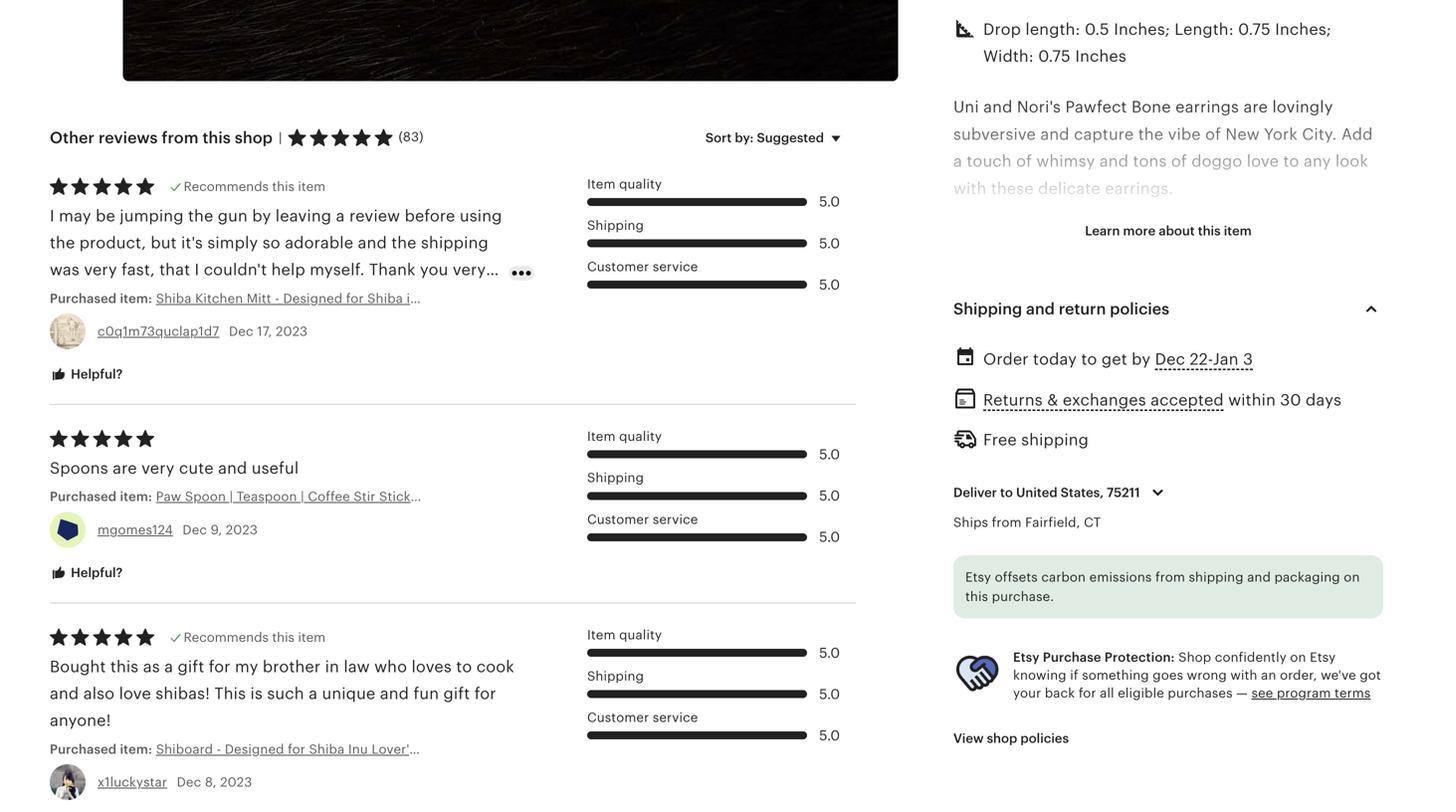 Task type: describe. For each thing, give the bounding box(es) containing it.
(1
[[1010, 612, 1022, 630]]

purchase.
[[992, 589, 1054, 604]]

shipping and return policies button
[[935, 285, 1401, 333]]

1 horizontal spatial 0.75
[[1238, 20, 1271, 38]]

2 5.0 from the top
[[819, 235, 840, 251]]

composition 925 sterling silver
[[953, 396, 1094, 441]]

review
[[349, 207, 400, 225]]

0 vertical spatial gift
[[178, 658, 204, 676]]

unique
[[322, 685, 376, 703]]

purchased item: for spoons
[[50, 489, 156, 504]]

and right cute
[[218, 459, 247, 477]]

see program terms link
[[1252, 686, 1371, 701]]

and inside dropdown button
[[1026, 300, 1055, 318]]

recommends this item for dec 8, 2023
[[184, 630, 326, 645]]

silver
[[1052, 423, 1094, 441]]

and up subversive
[[983, 98, 1013, 116]]

item for dec 17, 2023
[[298, 179, 326, 194]]

1 horizontal spatial gift
[[443, 685, 470, 703]]

deliver
[[953, 485, 997, 500]]

touch
[[967, 152, 1012, 170]]

to inside dropdown button
[[1000, 485, 1013, 500]]

0.5
[[1085, 20, 1109, 38]]

but
[[151, 234, 177, 252]]

9 5.0 from the top
[[819, 727, 840, 743]]

policies inside dropdown button
[[1110, 300, 1170, 318]]

width:
[[983, 47, 1034, 65]]

0 horizontal spatial of
[[1016, 152, 1032, 170]]

1 item quality from the top
[[587, 177, 662, 192]]

this up brother
[[272, 630, 295, 645]]

the up the 'it's'
[[188, 207, 213, 225]]

fastening
[[1004, 288, 1077, 306]]

spoons
[[50, 459, 108, 477]]

0 horizontal spatial are
[[113, 459, 137, 477]]

6 5.0 from the top
[[819, 529, 840, 545]]

the down thank
[[381, 288, 406, 306]]

and down bought
[[50, 685, 79, 703]]

these
[[991, 179, 1034, 197]]

3 5.0 from the top
[[819, 277, 840, 292]]

an
[[1261, 668, 1276, 683]]

item for dec 8, 2023
[[298, 630, 326, 645]]

nori's
[[1017, 98, 1061, 116]]

learn more about this item button
[[1070, 213, 1267, 249]]

returns & exchanges accepted within 30 days
[[983, 391, 1342, 409]]

1 service from the top
[[653, 259, 698, 274]]

shop inside button
[[987, 731, 1017, 746]]

learn
[[1085, 224, 1120, 239]]

helpful? button for c0q1m73quclap1d7
[[35, 356, 138, 393]]

0 horizontal spatial i
[[50, 207, 55, 225]]

mgomes124
[[98, 522, 173, 537]]

other
[[50, 129, 95, 147]]

thank
[[369, 261, 416, 279]]

etsy offsets carbon emissions from shipping and packaging on this purchase.
[[965, 570, 1360, 604]]

item inside dropdown button
[[1224, 224, 1252, 239]]

1 vertical spatial by
[[1132, 350, 1151, 368]]

confidently
[[1215, 650, 1287, 665]]

terms
[[1335, 686, 1371, 701]]

item: for this
[[120, 742, 152, 757]]

program
[[1277, 686, 1331, 701]]

goes
[[1153, 668, 1183, 683]]

etsy inside shop confidently on etsy knowing if something goes wrong with an order, we've got your back for all eligible purchases —
[[1310, 650, 1336, 665]]

sort by: suggested
[[705, 130, 824, 145]]

1 customer from the top
[[587, 259, 649, 274]]

vibe
[[1168, 125, 1201, 143]]

uni
[[953, 98, 979, 116]]

customer for spoons are very cute and useful
[[587, 512, 649, 527]]

by:
[[735, 130, 754, 145]]

0 vertical spatial 2023
[[276, 324, 308, 339]]

doggo
[[1191, 152, 1242, 170]]

1 vertical spatial from
[[992, 515, 1022, 530]]

this inside bought this as a gift for my brother in law who loves to cook and also love shibas! this is such a unique and fun gift for anyone!
[[110, 658, 139, 676]]

tribute
[[411, 288, 463, 306]]

view shop policies button
[[938, 720, 1084, 756]]

this inside etsy offsets carbon emissions from shipping and packaging on this purchase.
[[965, 589, 988, 604]]

etsy for etsy purchase protection:
[[1013, 650, 1040, 665]]

2 inches; from the left
[[1275, 20, 1331, 38]]

leaving
[[275, 207, 332, 225]]

1 5.0 from the top
[[819, 194, 840, 210]]

width 3/4 in height (2-paws) 1/2 in height (1 paw) 3/4 in
[[953, 558, 1121, 630]]

uni and nori's pawfect bone earrings are lovingly subversive and capture the vibe of new york city. add a touch of whimsy and tons of doggo love to any look with these delicate earrings.
[[953, 98, 1373, 197]]

1 customer service from the top
[[587, 259, 698, 274]]

helpful? for mgomes124 dec 9, 2023
[[68, 565, 123, 580]]

0 horizontal spatial very
[[84, 261, 117, 279]]

(2-
[[1010, 585, 1030, 603]]

something
[[1082, 668, 1149, 683]]

2 horizontal spatial of
[[1205, 125, 1221, 143]]

dec for dec 9, 2023
[[183, 522, 207, 537]]

2 horizontal spatial very
[[453, 261, 486, 279]]

get
[[1102, 350, 1127, 368]]

8,
[[205, 775, 217, 790]]

sold
[[963, 315, 998, 333]]

helpful? button for mgomes124
[[35, 555, 138, 592]]

mgomes124 dec 9, 2023
[[98, 522, 258, 537]]

1 · from the top
[[953, 288, 958, 306]]

all
[[1100, 686, 1114, 701]]

subversive
[[953, 125, 1036, 143]]

accepted
[[1151, 391, 1224, 409]]

recommends this item for dec 17, 2023
[[184, 179, 326, 194]]

adorable
[[285, 234, 353, 252]]

cute
[[179, 459, 214, 477]]

push
[[963, 288, 1000, 306]]

before
[[405, 207, 455, 225]]

also
[[83, 685, 115, 703]]

view
[[953, 731, 984, 746]]

fairfield,
[[1025, 515, 1080, 530]]

0 horizontal spatial shop
[[235, 129, 273, 147]]

shipping inside etsy offsets carbon emissions from shipping and packaging on this purchase.
[[1189, 570, 1244, 585]]

anyone!
[[50, 712, 111, 730]]

using
[[460, 207, 502, 225]]

jumping
[[120, 207, 184, 225]]

paw)
[[1026, 612, 1064, 630]]

item quality for spoons are very cute and useful
[[587, 429, 662, 444]]

knowing
[[1013, 668, 1067, 683]]

in up paws)
[[1033, 558, 1047, 576]]

product,
[[79, 234, 146, 252]]

got
[[1360, 668, 1381, 683]]

purchased for bought
[[50, 742, 117, 757]]

dec for dec 8, 2023
[[177, 775, 201, 790]]

75211
[[1107, 485, 1140, 500]]

c0q1m73quclap1d7 link
[[98, 324, 219, 339]]

cook
[[476, 658, 514, 676]]

1 height from the top
[[953, 585, 1005, 603]]

7 5.0 from the top
[[819, 645, 840, 661]]

shipping inside i may be jumping the gun by leaving a review before using the product, but it's simply so adorable and the shipping was very fast, that i couldn't help myself. thank you very much. my eun hui (b&t shiba) appreciates the tribute to her cuteness.
[[421, 234, 489, 252]]

shipping for mgomes124 dec 9, 2023
[[587, 470, 644, 485]]

fast,
[[121, 261, 155, 279]]

shipping and return policies
[[953, 300, 1170, 318]]

2023 for for
[[220, 775, 252, 790]]

shipping for c0q1m73quclap1d7 dec 17, 2023
[[587, 218, 644, 233]]

loves
[[412, 658, 452, 676]]

eligible
[[1118, 686, 1164, 701]]

in down emissions
[[1106, 585, 1121, 603]]

2 height from the top
[[953, 612, 1005, 630]]

1 inches; from the left
[[1114, 20, 1170, 38]]

a right such
[[309, 685, 318, 703]]

1 quality from the top
[[619, 177, 662, 192]]

by inside i may be jumping the gun by leaving a review before using the product, but it's simply so adorable and the shipping was very fast, that i couldn't help myself. thank you very much. my eun hui (b&t shiba) appreciates the tribute to her cuteness.
[[252, 207, 271, 225]]

fun
[[413, 685, 439, 703]]

this inside dropdown button
[[1198, 224, 1221, 239]]

bone
[[1132, 98, 1171, 116]]

etsy for etsy offsets carbon emissions from shipping and packaging on this purchase.
[[965, 570, 991, 585]]

purchase
[[1043, 650, 1101, 665]]

x1luckystar dec 8, 2023
[[98, 775, 252, 790]]

to inside bought this as a gift for my brother in law who loves to cook and also love shibas! this is such a unique and fun gift for anyone!
[[456, 658, 472, 676]]

shibas!
[[156, 685, 210, 703]]

earrings
[[1175, 98, 1239, 116]]

deliver to united states, 75211 button
[[938, 472, 1185, 513]]

8 5.0 from the top
[[819, 686, 840, 702]]

(b&t
[[194, 288, 229, 306]]

my
[[103, 288, 126, 306]]

1 purchased from the top
[[50, 291, 117, 306]]

city.
[[1302, 125, 1337, 143]]

purchased for spoons
[[50, 489, 117, 504]]

etsy purchase protection:
[[1013, 650, 1175, 665]]



Task type: vqa. For each thing, say whether or not it's contained in the screenshot.
"States,"
yes



Task type: locate. For each thing, give the bounding box(es) containing it.
and down the capture
[[1100, 152, 1129, 170]]

2 quality from the top
[[619, 429, 662, 444]]

c0q1m73quclap1d7
[[98, 324, 219, 339]]

—
[[1236, 686, 1248, 701]]

very left cute
[[141, 459, 175, 477]]

deliver to united states, 75211
[[953, 485, 1140, 500]]

17,
[[257, 324, 272, 339]]

1 vertical spatial helpful? button
[[35, 555, 138, 592]]

3 purchased item: from the top
[[50, 742, 156, 757]]

0 vertical spatial item
[[298, 179, 326, 194]]

0 horizontal spatial inches;
[[1114, 20, 1170, 38]]

width
[[953, 558, 999, 576]]

and down review
[[358, 234, 387, 252]]

2 horizontal spatial for
[[1079, 686, 1096, 701]]

0 vertical spatial policies
[[1110, 300, 1170, 318]]

dec for dec 17, 2023
[[229, 324, 253, 339]]

free
[[983, 431, 1017, 449]]

2 vertical spatial purchased item:
[[50, 742, 156, 757]]

etsy up we've on the bottom of page
[[1310, 650, 1336, 665]]

recommends up gun
[[184, 179, 269, 194]]

0 vertical spatial purchased item:
[[50, 291, 156, 306]]

are right spoons
[[113, 459, 137, 477]]

ct
[[1084, 515, 1101, 530]]

on
[[1344, 570, 1360, 585], [1290, 650, 1306, 665]]

3 customer from the top
[[587, 710, 649, 725]]

paws)
[[1030, 585, 1076, 603]]

from right reviews
[[162, 129, 199, 147]]

service for spoons are very cute and useful
[[653, 512, 698, 527]]

1 vertical spatial ·
[[953, 315, 958, 333]]

1 horizontal spatial policies
[[1110, 300, 1170, 318]]

pawfect
[[1065, 98, 1127, 116]]

for down 'cook'
[[474, 685, 496, 703]]

· push fastening · sold in pairs
[[953, 288, 1077, 333]]

2 recommends from the top
[[184, 630, 269, 645]]

0 vertical spatial by
[[252, 207, 271, 225]]

a right as
[[164, 658, 173, 676]]

customer service for spoons are very cute and useful
[[587, 512, 698, 527]]

very right you
[[453, 261, 486, 279]]

this up leaving
[[272, 179, 295, 194]]

simply
[[207, 234, 258, 252]]

2 · from the top
[[953, 315, 958, 333]]

0 horizontal spatial for
[[209, 658, 231, 676]]

0 vertical spatial 3/4
[[1003, 558, 1028, 576]]

appreciates
[[285, 288, 377, 306]]

for
[[209, 658, 231, 676], [474, 685, 496, 703], [1079, 686, 1096, 701]]

0 vertical spatial height
[[953, 585, 1005, 603]]

any
[[1304, 152, 1331, 170]]

of down vibe
[[1171, 152, 1187, 170]]

by right get
[[1132, 350, 1151, 368]]

3/4 down "1/2"
[[1068, 612, 1093, 630]]

love down as
[[119, 685, 151, 703]]

2 vertical spatial customer
[[587, 710, 649, 725]]

0 vertical spatial customer
[[587, 259, 649, 274]]

earrings.
[[1105, 179, 1173, 197]]

1 vertical spatial quality
[[619, 429, 662, 444]]

&
[[1047, 391, 1058, 409]]

quality for spoons are very cute and useful
[[619, 429, 662, 444]]

helpful? button down the her
[[35, 356, 138, 393]]

in inside · push fastening · sold in pairs
[[1002, 315, 1016, 333]]

item up brother
[[298, 630, 326, 645]]

etsy left offsets
[[965, 570, 991, 585]]

item for bought this as a gift for my brother in law who loves to cook and also love shibas! this is such a unique and fun gift for anyone!
[[587, 627, 616, 642]]

a left review
[[336, 207, 345, 225]]

0 horizontal spatial love
[[119, 685, 151, 703]]

free shipping
[[983, 431, 1089, 449]]

for inside shop confidently on etsy knowing if something goes wrong with an order, we've got your back for all eligible purchases —
[[1079, 686, 1096, 701]]

item: down fast,
[[120, 291, 152, 306]]

in right "sold"
[[1002, 315, 1016, 333]]

gift up shibas!
[[178, 658, 204, 676]]

1 vertical spatial shop
[[987, 731, 1017, 746]]

2 horizontal spatial from
[[1155, 570, 1185, 585]]

shipping down '&'
[[1021, 431, 1089, 449]]

0 vertical spatial from
[[162, 129, 199, 147]]

5.0
[[819, 194, 840, 210], [819, 235, 840, 251], [819, 277, 840, 292], [819, 446, 840, 462], [819, 488, 840, 504], [819, 529, 840, 545], [819, 645, 840, 661], [819, 686, 840, 702], [819, 727, 840, 743]]

to left get
[[1081, 350, 1097, 368]]

from right emissions
[[1155, 570, 1185, 585]]

the down bone
[[1138, 125, 1164, 143]]

with inside shop confidently on etsy knowing if something goes wrong with an order, we've got your back for all eligible purchases —
[[1231, 668, 1258, 683]]

was
[[50, 261, 80, 279]]

purchased up the her
[[50, 291, 117, 306]]

the up "was"
[[50, 234, 75, 252]]

· left push at top right
[[953, 288, 958, 306]]

3/4 up (2-
[[1003, 558, 1028, 576]]

and up whimsy
[[1040, 125, 1070, 143]]

in down "1/2"
[[1098, 612, 1112, 630]]

3 service from the top
[[653, 710, 698, 725]]

1 vertical spatial love
[[119, 685, 151, 703]]

shipping up you
[[421, 234, 489, 252]]

1 vertical spatial 0.75
[[1038, 47, 1071, 65]]

2 vertical spatial quality
[[619, 627, 662, 642]]

2 item: from the top
[[120, 489, 152, 504]]

dec left 17,
[[229, 324, 253, 339]]

purchased item: down spoons
[[50, 489, 156, 504]]

purchased down anyone!
[[50, 742, 117, 757]]

to inside i may be jumping the gun by leaving a review before using the product, but it's simply so adorable and the shipping was very fast, that i couldn't help myself. thank you very much. my eun hui (b&t shiba) appreciates the tribute to her cuteness.
[[467, 288, 483, 306]]

0 horizontal spatial 3/4
[[1003, 558, 1028, 576]]

eun
[[130, 288, 159, 306]]

to left 'cook'
[[456, 658, 472, 676]]

2 recommends this item from the top
[[184, 630, 326, 645]]

2 vertical spatial from
[[1155, 570, 1185, 585]]

2 purchased from the top
[[50, 489, 117, 504]]

0.75 right "length:" on the top
[[1238, 20, 1271, 38]]

recommends for dec 8, 2023
[[184, 630, 269, 645]]

from right ships
[[992, 515, 1022, 530]]

1 vertical spatial are
[[113, 459, 137, 477]]

recommends this item up gun
[[184, 179, 326, 194]]

for left all
[[1079, 686, 1096, 701]]

helpful? button
[[35, 356, 138, 393], [35, 555, 138, 592]]

0 vertical spatial on
[[1344, 570, 1360, 585]]

for left my
[[209, 658, 231, 676]]

in left the law
[[325, 658, 339, 676]]

0 horizontal spatial policies
[[1021, 731, 1069, 746]]

states,
[[1061, 485, 1104, 500]]

0 vertical spatial helpful?
[[68, 367, 123, 382]]

etsy up knowing
[[1013, 650, 1040, 665]]

2023 for useful
[[226, 522, 258, 537]]

policies up the order today to get by dec 22-jan 3
[[1110, 300, 1170, 318]]

1 vertical spatial recommends
[[184, 630, 269, 645]]

useful
[[252, 459, 299, 477]]

i
[[50, 207, 55, 225], [195, 261, 199, 279]]

2 horizontal spatial shipping
[[1189, 570, 1244, 585]]

0 vertical spatial recommends this item
[[184, 179, 326, 194]]

customer service for bought this as a gift for my brother in law who loves to cook and also love shibas! this is such a unique and fun gift for anyone!
[[587, 710, 698, 725]]

lovingly
[[1272, 98, 1333, 116]]

united
[[1016, 485, 1058, 500]]

2 vertical spatial purchased
[[50, 742, 117, 757]]

measurements
[[953, 504, 1067, 522]]

carbon
[[1041, 570, 1086, 585]]

1 vertical spatial on
[[1290, 650, 1306, 665]]

2 helpful? from the top
[[68, 565, 123, 580]]

3/4
[[1003, 558, 1028, 576], [1068, 612, 1093, 630]]

2 service from the top
[[653, 512, 698, 527]]

1 vertical spatial policies
[[1021, 731, 1069, 746]]

are inside uni and nori's pawfect bone earrings are lovingly subversive and capture the vibe of new york city. add a touch of whimsy and tons of doggo love to any look with these delicate earrings.
[[1244, 98, 1268, 116]]

and left packaging
[[1247, 570, 1271, 585]]

1 horizontal spatial inches;
[[1275, 20, 1331, 38]]

1 vertical spatial item:
[[120, 489, 152, 504]]

item quality for bought this as a gift for my brother in law who loves to cook and also love shibas! this is such a unique and fun gift for anyone!
[[587, 627, 662, 642]]

1 horizontal spatial shipping
[[1021, 431, 1089, 449]]

item right about
[[1224, 224, 1252, 239]]

policies inside button
[[1021, 731, 1069, 746]]

3 item quality from the top
[[587, 627, 662, 642]]

1 recommends this item from the top
[[184, 179, 326, 194]]

item: up "x1luckystar" link
[[120, 742, 152, 757]]

3 customer service from the top
[[587, 710, 698, 725]]

5 5.0 from the top
[[819, 488, 840, 504]]

1 horizontal spatial from
[[992, 515, 1022, 530]]

1 vertical spatial customer service
[[587, 512, 698, 527]]

shipping up shop
[[1189, 570, 1244, 585]]

i right that
[[195, 261, 199, 279]]

a inside uni and nori's pawfect bone earrings are lovingly subversive and capture the vibe of new york city. add a touch of whimsy and tons of doggo love to any look with these delicate earrings.
[[953, 152, 962, 170]]

item up leaving
[[298, 179, 326, 194]]

1 horizontal spatial 3/4
[[1068, 612, 1093, 630]]

couldn't
[[204, 261, 267, 279]]

· left "sold"
[[953, 315, 958, 333]]

4 5.0 from the top
[[819, 446, 840, 462]]

shipping inside dropdown button
[[953, 300, 1022, 318]]

on right packaging
[[1344, 570, 1360, 585]]

1 vertical spatial item quality
[[587, 429, 662, 444]]

shop
[[235, 129, 273, 147], [987, 731, 1017, 746]]

spoons are very cute and useful
[[50, 459, 299, 477]]

1 vertical spatial i
[[195, 261, 199, 279]]

925
[[953, 423, 983, 441]]

shop confidently on etsy knowing if something goes wrong with an order, we've got your back for all eligible purchases —
[[1013, 650, 1381, 701]]

cuteness.
[[80, 315, 155, 333]]

1 horizontal spatial very
[[141, 459, 175, 477]]

recommends up my
[[184, 630, 269, 645]]

a inside i may be jumping the gun by leaving a review before using the product, but it's simply so adorable and the shipping was very fast, that i couldn't help myself. thank you very much. my eun hui (b&t shiba) appreciates the tribute to her cuteness.
[[336, 207, 345, 225]]

by up so
[[252, 207, 271, 225]]

2 helpful? button from the top
[[35, 555, 138, 592]]

1 horizontal spatial love
[[1247, 152, 1279, 170]]

length:
[[1175, 20, 1234, 38]]

30
[[1280, 391, 1301, 409]]

bought this as a gift for my brother in law who loves to cook and also love shibas! this is such a unique and fun gift for anyone!
[[50, 658, 514, 730]]

sort by: suggested button
[[690, 117, 863, 159]]

item: for are
[[120, 489, 152, 504]]

0 vertical spatial quality
[[619, 177, 662, 192]]

0 vertical spatial service
[[653, 259, 698, 274]]

1 purchased item: from the top
[[50, 291, 156, 306]]

customer for bought this as a gift for my brother in law who loves to cook and also love shibas! this is such a unique and fun gift for anyone!
[[587, 710, 649, 725]]

0 vertical spatial item
[[587, 177, 616, 192]]

york
[[1264, 125, 1298, 143]]

whimsy
[[1036, 152, 1095, 170]]

love inside uni and nori's pawfect bone earrings are lovingly subversive and capture the vibe of new york city. add a touch of whimsy and tons of doggo love to any look with these delicate earrings.
[[1247, 152, 1279, 170]]

dec left "9,"
[[183, 522, 207, 537]]

quality for bought this as a gift for my brother in law who loves to cook and also love shibas! this is such a unique and fun gift for anyone!
[[619, 627, 662, 642]]

drop length: 0.5 inches; length: 0.75 inches; width: 0.75 inches
[[983, 20, 1331, 65]]

height down width
[[953, 585, 1005, 603]]

2 vertical spatial shipping
[[1189, 570, 1244, 585]]

1 helpful? from the top
[[68, 367, 123, 382]]

3 quality from the top
[[619, 627, 662, 642]]

0 vertical spatial item quality
[[587, 177, 662, 192]]

help
[[271, 261, 305, 279]]

1 vertical spatial 3/4
[[1068, 612, 1093, 630]]

by
[[252, 207, 271, 225], [1132, 350, 1151, 368]]

purchased item: down anyone!
[[50, 742, 156, 757]]

etsy inside etsy offsets carbon emissions from shipping and packaging on this purchase.
[[965, 570, 991, 585]]

from inside etsy offsets carbon emissions from shipping and packaging on this purchase.
[[1155, 570, 1185, 585]]

of up doggo
[[1205, 125, 1221, 143]]

emissions
[[1089, 570, 1152, 585]]

1 vertical spatial service
[[653, 512, 698, 527]]

policies down back in the right bottom of the page
[[1021, 731, 1069, 746]]

2 vertical spatial item quality
[[587, 627, 662, 642]]

inches; up lovingly
[[1275, 20, 1331, 38]]

1 vertical spatial gift
[[443, 685, 470, 703]]

see
[[1252, 686, 1273, 701]]

helpful? down the cuteness.
[[68, 367, 123, 382]]

3 item: from the top
[[120, 742, 152, 757]]

purchased item:
[[50, 291, 156, 306], [50, 489, 156, 504], [50, 742, 156, 757]]

2 item quality from the top
[[587, 429, 662, 444]]

item for spoons are very cute and useful
[[587, 429, 616, 444]]

recommends this item up my
[[184, 630, 326, 645]]

purchased item: up the cuteness.
[[50, 291, 156, 306]]

in inside bought this as a gift for my brother in law who loves to cook and also love shibas! this is such a unique and fun gift for anyone!
[[325, 658, 339, 676]]

suggested
[[757, 130, 824, 145]]

to left any
[[1283, 152, 1299, 170]]

drop
[[983, 20, 1021, 38]]

with up —
[[1231, 668, 1258, 683]]

1 horizontal spatial are
[[1244, 98, 1268, 116]]

from
[[162, 129, 199, 147], [992, 515, 1022, 530], [1155, 570, 1185, 585]]

myself.
[[310, 261, 365, 279]]

inches; right 0.5
[[1114, 20, 1170, 38]]

dec left 22-
[[1155, 350, 1185, 368]]

recommends for dec 17, 2023
[[184, 179, 269, 194]]

22-
[[1190, 350, 1213, 368]]

shop left the |
[[235, 129, 273, 147]]

service for bought this as a gift for my brother in law who loves to cook and also love shibas! this is such a unique and fun gift for anyone!
[[653, 710, 698, 725]]

2 purchased item: from the top
[[50, 489, 156, 504]]

0 vertical spatial 0.75
[[1238, 20, 1271, 38]]

0 horizontal spatial on
[[1290, 650, 1306, 665]]

1 vertical spatial customer
[[587, 512, 649, 527]]

helpful? for c0q1m73quclap1d7 dec 17, 2023
[[68, 367, 123, 382]]

on inside shop confidently on etsy knowing if something goes wrong with an order, we've got your back for all eligible purchases —
[[1290, 650, 1306, 665]]

2 vertical spatial item
[[298, 630, 326, 645]]

1 horizontal spatial by
[[1132, 350, 1151, 368]]

the up thank
[[391, 234, 417, 252]]

item
[[587, 177, 616, 192], [587, 429, 616, 444], [587, 627, 616, 642]]

1 helpful? button from the top
[[35, 356, 138, 393]]

2 vertical spatial 2023
[[220, 775, 252, 790]]

2 horizontal spatial etsy
[[1310, 650, 1336, 665]]

to inside uni and nori's pawfect bone earrings are lovingly subversive and capture the vibe of new york city. add a touch of whimsy and tons of doggo love to any look with these delicate earrings.
[[1283, 152, 1299, 170]]

1 horizontal spatial on
[[1344, 570, 1360, 585]]

1 horizontal spatial i
[[195, 261, 199, 279]]

0 vertical spatial customer service
[[587, 259, 698, 274]]

are up new
[[1244, 98, 1268, 116]]

1 vertical spatial purchased
[[50, 489, 117, 504]]

1 horizontal spatial for
[[474, 685, 496, 703]]

reviews
[[98, 129, 158, 147]]

to right tribute
[[467, 288, 483, 306]]

on inside etsy offsets carbon emissions from shipping and packaging on this purchase.
[[1344, 570, 1360, 585]]

1 horizontal spatial etsy
[[1013, 650, 1040, 665]]

this down width
[[965, 589, 988, 604]]

0 vertical spatial shipping
[[421, 234, 489, 252]]

0 vertical spatial recommends
[[184, 179, 269, 194]]

2 vertical spatial item
[[587, 627, 616, 642]]

protection:
[[1105, 650, 1175, 665]]

1 vertical spatial purchased item:
[[50, 489, 156, 504]]

1 horizontal spatial of
[[1171, 152, 1187, 170]]

with down touch on the right top
[[953, 179, 987, 197]]

1 vertical spatial 2023
[[226, 522, 258, 537]]

the inside uni and nori's pawfect bone earrings are lovingly subversive and capture the vibe of new york city. add a touch of whimsy and tons of doggo love to any look with these delicate earrings.
[[1138, 125, 1164, 143]]

1 vertical spatial helpful?
[[68, 565, 123, 580]]

shipping for x1luckystar dec 8, 2023
[[587, 669, 644, 684]]

if
[[1070, 668, 1078, 683]]

2 vertical spatial service
[[653, 710, 698, 725]]

on up "order,"
[[1290, 650, 1306, 665]]

shop right 'view'
[[987, 731, 1017, 746]]

2023 right 8,
[[220, 775, 252, 790]]

to up measurements on the right bottom of page
[[1000, 485, 1013, 500]]

purchased item: for bought
[[50, 742, 156, 757]]

1 vertical spatial item
[[587, 429, 616, 444]]

0 vertical spatial ·
[[953, 288, 958, 306]]

0 horizontal spatial etsy
[[965, 570, 991, 585]]

0 horizontal spatial shipping
[[421, 234, 489, 252]]

as
[[143, 658, 160, 676]]

1 horizontal spatial shop
[[987, 731, 1017, 746]]

very down product,
[[84, 261, 117, 279]]

2023 right "9,"
[[226, 522, 258, 537]]

shop
[[1178, 650, 1211, 665]]

brother
[[263, 658, 321, 676]]

1 recommends from the top
[[184, 179, 269, 194]]

love inside bought this as a gift for my brother in law who loves to cook and also love shibas! this is such a unique and fun gift for anyone!
[[119, 685, 151, 703]]

i left may
[[50, 207, 55, 225]]

3 item from the top
[[587, 627, 616, 642]]

0 vertical spatial love
[[1247, 152, 1279, 170]]

0 vertical spatial helpful? button
[[35, 356, 138, 393]]

delicate
[[1038, 179, 1101, 197]]

1 vertical spatial with
[[1231, 668, 1258, 683]]

2 customer service from the top
[[587, 512, 698, 527]]

this left the |
[[203, 129, 231, 147]]

1 vertical spatial height
[[953, 612, 1005, 630]]

and down who
[[380, 685, 409, 703]]

0 horizontal spatial 0.75
[[1038, 47, 1071, 65]]

view shop policies
[[953, 731, 1069, 746]]

and left return
[[1026, 300, 1055, 318]]

1/2
[[1080, 585, 1102, 603]]

3 purchased from the top
[[50, 742, 117, 757]]

purchased down spoons
[[50, 489, 117, 504]]

·
[[953, 288, 958, 306], [953, 315, 958, 333]]

gift right fun
[[443, 685, 470, 703]]

customer service
[[587, 259, 698, 274], [587, 512, 698, 527], [587, 710, 698, 725]]

1 item from the top
[[587, 177, 616, 192]]

0 horizontal spatial gift
[[178, 658, 204, 676]]

who
[[374, 658, 407, 676]]

0 vertical spatial shop
[[235, 129, 273, 147]]

2 item from the top
[[587, 429, 616, 444]]

2 customer from the top
[[587, 512, 649, 527]]

helpful? down 'mgomes124' link
[[68, 565, 123, 580]]

with inside uni and nori's pawfect bone earrings are lovingly subversive and capture the vibe of new york city. add a touch of whimsy and tons of doggo love to any look with these delicate earrings.
[[953, 179, 987, 197]]

such
[[267, 685, 304, 703]]

1 horizontal spatial with
[[1231, 668, 1258, 683]]

0.75
[[1238, 20, 1271, 38], [1038, 47, 1071, 65]]

look
[[1335, 152, 1368, 170]]

may
[[59, 207, 91, 225]]

ships from fairfield, ct
[[953, 515, 1101, 530]]

this right about
[[1198, 224, 1221, 239]]

this left as
[[110, 658, 139, 676]]

2 vertical spatial customer service
[[587, 710, 698, 725]]

hui
[[163, 288, 190, 306]]

0.75 down length: at top right
[[1038, 47, 1071, 65]]

and inside etsy offsets carbon emissions from shipping and packaging on this purchase.
[[1247, 570, 1271, 585]]

1 item: from the top
[[120, 291, 152, 306]]

2023
[[276, 324, 308, 339], [226, 522, 258, 537], [220, 775, 252, 790]]

2023 right 17,
[[276, 324, 308, 339]]

x1luckystar link
[[98, 775, 167, 790]]

1 vertical spatial shipping
[[1021, 431, 1089, 449]]

order,
[[1280, 668, 1317, 683]]

and inside i may be jumping the gun by leaving a review before using the product, but it's simply so adorable and the shipping was very fast, that i couldn't help myself. thank you very much. my eun hui (b&t shiba) appreciates the tribute to her cuteness.
[[358, 234, 387, 252]]



